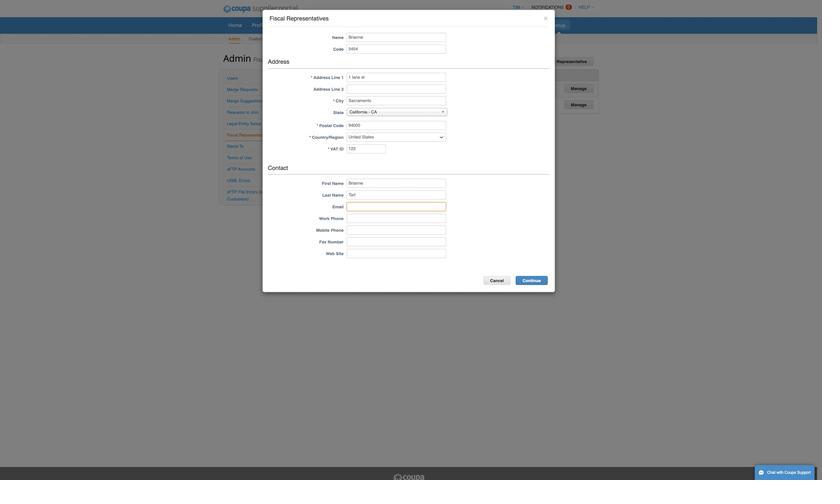 Task type: vqa. For each thing, say whether or not it's contained in the screenshot.
the * for * Address Line 1
yes



Task type: locate. For each thing, give the bounding box(es) containing it.
terms
[[227, 155, 239, 160]]

vat
[[331, 146, 338, 151]]

2 phone from the top
[[331, 228, 344, 233]]

0 horizontal spatial tax
[[395, 72, 402, 77]]

add fiscal representative
[[534, 59, 587, 64]]

code down sheets on the left of page
[[333, 47, 344, 52]]

0 vertical spatial states
[[343, 84, 355, 89]]

1 united from the top
[[330, 84, 342, 89]]

catalogs link
[[400, 20, 428, 30]]

0 vertical spatial code
[[333, 47, 344, 52]]

1 phone from the top
[[331, 216, 344, 221]]

united
[[330, 84, 342, 89], [330, 100, 342, 105]]

1 vertical spatial code
[[333, 123, 344, 128]]

terms of use
[[227, 155, 252, 160]]

code
[[333, 47, 344, 52], [333, 123, 344, 128]]

0 vertical spatial line
[[332, 75, 340, 80]]

address down * address line 1
[[314, 87, 330, 92]]

terms of use link
[[227, 155, 252, 160]]

united down 1
[[330, 84, 342, 89]]

united for second manage link from the bottom
[[330, 84, 342, 89]]

fax
[[319, 240, 327, 245]]

sftp up the customers)
[[227, 190, 237, 194]]

1 vertical spatial states
[[343, 100, 355, 105]]

First Name text field
[[347, 179, 446, 188]]

sftp inside sftp file errors (to customers)
[[227, 190, 237, 194]]

0 vertical spatial representatives
[[287, 15, 329, 22]]

admin fiscal representatives
[[224, 52, 314, 64]]

profile
[[252, 22, 267, 28]]

1 vertical spatial requests
[[227, 110, 245, 115]]

setup down join
[[250, 121, 261, 126]]

setup right × button at the right top of page
[[553, 22, 566, 28]]

1 sftp from the top
[[227, 167, 237, 172]]

name for last name
[[332, 193, 344, 198]]

sftp accounts
[[227, 167, 255, 172]]

requests left to
[[227, 110, 245, 115]]

sheets
[[332, 22, 348, 28]]

0 vertical spatial address
[[268, 58, 290, 65]]

1 horizontal spatial tax
[[453, 72, 460, 77]]

0 vertical spatial sftp
[[227, 167, 237, 172]]

Address Line 2 text field
[[347, 84, 446, 93]]

0 vertical spatial coupa supplier portal image
[[219, 1, 302, 17]]

united for first manage link from the bottom
[[330, 100, 342, 105]]

line left 2
[[332, 87, 340, 92]]

entity
[[239, 121, 249, 126]]

1 united states from the top
[[330, 84, 355, 89]]

1 vertical spatial errors
[[246, 190, 258, 194]]

2 merge from the top
[[227, 99, 239, 103]]

fiscal representatives
[[270, 15, 329, 22], [227, 133, 270, 138]]

fiscal
[[270, 15, 285, 22], [254, 56, 269, 63], [544, 59, 556, 64], [227, 133, 238, 138]]

orders
[[276, 22, 292, 28]]

california - ca link
[[347, 108, 448, 116]]

2 horizontal spatial setup
[[553, 22, 566, 28]]

2 vertical spatial address
[[314, 87, 330, 92]]

phone
[[331, 216, 344, 221], [331, 228, 344, 233]]

requests to join link
[[227, 110, 259, 115]]

* country/region
[[310, 135, 344, 140]]

sftp for sftp accounts
[[227, 167, 237, 172]]

2 vertical spatial name
[[332, 193, 344, 198]]

sftp
[[227, 167, 237, 172], [227, 190, 237, 194]]

1 vertical spatial manage
[[571, 102, 587, 107]]

united states up state on the left of page
[[330, 100, 355, 105]]

tax
[[395, 72, 402, 77], [453, 72, 460, 77]]

name
[[332, 35, 344, 40], [332, 181, 344, 186], [332, 193, 344, 198]]

add-ons
[[524, 22, 543, 28]]

3 name from the top
[[332, 193, 344, 198]]

0 vertical spatial name
[[332, 35, 344, 40]]

tax up the 23432
[[395, 72, 402, 77]]

Code text field
[[347, 44, 446, 54]]

first name
[[322, 181, 344, 186]]

states down 1
[[343, 84, 355, 89]]

orders link
[[272, 20, 297, 30]]

united up state on the left of page
[[330, 100, 342, 105]]

setup
[[553, 22, 566, 28], [268, 36, 279, 41], [250, 121, 261, 126]]

line left 1
[[332, 75, 340, 80]]

setup link
[[549, 20, 570, 30]]

0 vertical spatial merge
[[227, 87, 239, 92]]

None text field
[[347, 96, 446, 105]]

2 name from the top
[[332, 181, 344, 186]]

2 line from the top
[[332, 87, 340, 92]]

legal entity setup link
[[227, 121, 261, 126]]

united states
[[330, 84, 355, 89], [330, 100, 355, 105]]

merge down merge requests link
[[227, 99, 239, 103]]

users link
[[227, 76, 238, 81]]

name down sheets on the left of page
[[332, 35, 344, 40]]

0 vertical spatial united
[[330, 84, 342, 89]]

admin
[[228, 36, 240, 41], [224, 52, 251, 64]]

fiscal down "customer setup" link
[[254, 56, 269, 63]]

1 manage from the top
[[571, 86, 587, 91]]

id right 'vat'
[[340, 146, 344, 151]]

chat with coupa support button
[[755, 465, 815, 480]]

code right postal
[[333, 123, 344, 128]]

customer
[[249, 36, 267, 41]]

name right first
[[332, 181, 344, 186]]

coupa supplier portal image
[[219, 1, 302, 17], [393, 474, 425, 480]]

sftp accounts link
[[227, 167, 255, 172]]

1 name from the top
[[332, 35, 344, 40]]

merge
[[227, 87, 239, 92], [227, 99, 239, 103]]

0 vertical spatial requests
[[240, 87, 258, 92]]

remit-
[[227, 144, 240, 149]]

sftp for sftp file errors (to customers)
[[227, 190, 237, 194]]

cxml errors
[[227, 178, 250, 183]]

name right the last
[[332, 193, 344, 198]]

23432
[[395, 84, 406, 89]]

2 vertical spatial setup
[[250, 121, 261, 126]]

work
[[319, 216, 330, 221]]

1 vertical spatial phone
[[331, 228, 344, 233]]

requests up suggestions
[[240, 87, 258, 92]]

errors inside sftp file errors (to customers)
[[246, 190, 258, 194]]

country/region down postal
[[312, 135, 344, 140]]

1 horizontal spatial coupa supplier portal image
[[393, 474, 425, 480]]

address down "customer setup" link
[[268, 58, 290, 65]]

1 vertical spatial setup
[[268, 36, 279, 41]]

states
[[343, 84, 355, 89], [343, 100, 355, 105]]

1 vertical spatial manage link
[[564, 100, 594, 109]]

errors
[[239, 178, 250, 183], [246, 190, 258, 194]]

0 vertical spatial admin
[[228, 36, 240, 41]]

phone up number
[[331, 228, 344, 233]]

0 vertical spatial phone
[[331, 216, 344, 221]]

fiscal right add
[[544, 59, 556, 64]]

Mobile Phone text field
[[347, 226, 446, 235]]

1 states from the top
[[343, 84, 355, 89]]

state
[[334, 110, 344, 115]]

site
[[336, 251, 344, 256]]

0 horizontal spatial coupa supplier portal image
[[219, 1, 302, 17]]

0 vertical spatial setup
[[553, 22, 566, 28]]

tax id
[[395, 72, 407, 77]]

country/region up 2
[[330, 72, 362, 77]]

to
[[246, 110, 250, 115]]

0 vertical spatial fiscal representatives
[[270, 15, 329, 22]]

1 vertical spatial united
[[330, 100, 342, 105]]

(to
[[259, 190, 264, 194]]

1 horizontal spatial setup
[[268, 36, 279, 41]]

0 vertical spatial manage
[[571, 86, 587, 91]]

cancel button
[[484, 276, 511, 285]]

admin down home on the left
[[228, 36, 240, 41]]

2 sftp from the top
[[227, 190, 237, 194]]

merge for merge suggestions
[[227, 99, 239, 103]]

california - ca
[[350, 109, 377, 114]]

* for * country/region
[[310, 135, 311, 140]]

setup right customer
[[268, 36, 279, 41]]

2 tax from the left
[[453, 72, 460, 77]]

mobile phone
[[316, 228, 344, 233]]

admin link
[[228, 35, 241, 44]]

2 manage link from the top
[[564, 100, 594, 109]]

sourcing
[[495, 22, 514, 28]]

email
[[333, 205, 344, 209]]

1 vertical spatial united states
[[330, 100, 355, 105]]

business performance link
[[430, 20, 489, 30]]

states up california
[[343, 100, 355, 105]]

0 horizontal spatial id
[[340, 146, 344, 151]]

add-ons link
[[520, 20, 547, 30]]

2 united states from the top
[[330, 100, 355, 105]]

of
[[240, 155, 243, 160]]

country/region
[[330, 72, 362, 77], [312, 135, 344, 140]]

2 manage from the top
[[571, 102, 587, 107]]

representative
[[557, 59, 587, 64]]

name for first name
[[332, 181, 344, 186]]

tax right associated
[[453, 72, 460, 77]]

address
[[268, 58, 290, 65], [314, 75, 330, 80], [314, 87, 330, 92]]

* for * vat id
[[328, 146, 330, 151]]

1 merge from the top
[[227, 87, 239, 92]]

1 code from the top
[[333, 47, 344, 52]]

errors down accounts
[[239, 178, 250, 183]]

*
[[311, 75, 313, 80], [333, 98, 335, 103], [317, 123, 318, 128], [310, 135, 311, 140], [328, 146, 330, 151]]

None text field
[[347, 73, 446, 82], [347, 121, 446, 130], [347, 144, 386, 153], [347, 73, 446, 82], [347, 121, 446, 130], [347, 144, 386, 153]]

asn
[[357, 22, 367, 28]]

address up address line 2
[[314, 75, 330, 80]]

admin down admin link
[[224, 52, 251, 64]]

use
[[244, 155, 252, 160]]

* vat id
[[328, 146, 344, 151]]

representatives
[[287, 15, 329, 22], [270, 56, 314, 63], [239, 133, 270, 138]]

merge down users link
[[227, 87, 239, 92]]

business
[[434, 22, 454, 28]]

Email text field
[[347, 202, 446, 211]]

address for address
[[268, 58, 290, 65]]

registrations
[[461, 72, 488, 77]]

2 united from the top
[[330, 100, 342, 105]]

suggestions
[[240, 99, 264, 103]]

0 vertical spatial id
[[403, 72, 407, 77]]

1 vertical spatial line
[[332, 87, 340, 92]]

line
[[332, 75, 340, 80], [332, 87, 340, 92]]

1 vertical spatial representatives
[[270, 56, 314, 63]]

2 code from the top
[[333, 123, 344, 128]]

phone down 'email' on the left top
[[331, 216, 344, 221]]

business performance
[[434, 22, 485, 28]]

continue button
[[516, 276, 548, 285]]

sftp up the cxml
[[227, 167, 237, 172]]

cancel
[[490, 278, 504, 283]]

1 vertical spatial name
[[332, 181, 344, 186]]

0 vertical spatial united states
[[330, 84, 355, 89]]

fiscal right profile
[[270, 15, 285, 22]]

ons
[[535, 22, 543, 28]]

1 vertical spatial merge
[[227, 99, 239, 103]]

1 vertical spatial admin
[[224, 52, 251, 64]]

1 vertical spatial sftp
[[227, 190, 237, 194]]

cxml
[[227, 178, 238, 183]]

errors left (to
[[246, 190, 258, 194]]

0 vertical spatial manage link
[[564, 84, 594, 93]]

california
[[350, 109, 368, 114]]

united states down 1
[[330, 84, 355, 89]]

cxml errors link
[[227, 178, 250, 183]]

id up the 23432
[[403, 72, 407, 77]]



Task type: describe. For each thing, give the bounding box(es) containing it.
1
[[341, 75, 344, 80]]

phone for work phone
[[331, 216, 344, 221]]

setup inside 'setup' link
[[553, 22, 566, 28]]

* postal code
[[317, 123, 344, 128]]

Work Phone text field
[[347, 214, 446, 223]]

fiscal representatives link
[[227, 133, 270, 138]]

1 tax from the left
[[395, 72, 402, 77]]

0 vertical spatial errors
[[239, 178, 250, 183]]

service/time
[[302, 22, 331, 28]]

customer setup link
[[248, 35, 280, 44]]

requests to join
[[227, 110, 259, 115]]

continue
[[523, 278, 541, 283]]

web
[[326, 251, 335, 256]]

add fiscal representative link
[[528, 57, 594, 66]]

coupa
[[785, 470, 797, 475]]

representatives inside admin fiscal representatives
[[270, 56, 314, 63]]

1 vertical spatial fiscal representatives
[[227, 133, 270, 138]]

Web Site text field
[[347, 249, 446, 258]]

merge requests link
[[227, 87, 258, 92]]

* for * city
[[333, 98, 335, 103]]

× button
[[544, 14, 548, 22]]

file
[[238, 190, 245, 194]]

merge suggestions link
[[227, 99, 264, 103]]

add
[[534, 59, 543, 64]]

fiscal inside admin fiscal representatives
[[254, 56, 269, 63]]

1 line from the top
[[332, 75, 340, 80]]

×
[[544, 14, 548, 22]]

join
[[251, 110, 259, 115]]

with
[[777, 470, 784, 475]]

1 vertical spatial country/region
[[312, 135, 344, 140]]

service/time sheets link
[[298, 20, 352, 30]]

legal
[[227, 121, 237, 126]]

merge suggestions
[[227, 99, 264, 103]]

contact
[[268, 164, 288, 171]]

first
[[322, 181, 331, 186]]

* address line 1
[[311, 75, 344, 80]]

admin for admin fiscal representatives
[[224, 52, 251, 64]]

chat with coupa support
[[768, 470, 811, 475]]

fax number
[[319, 240, 344, 245]]

city
[[336, 98, 344, 103]]

performance
[[455, 22, 485, 28]]

admin for admin
[[228, 36, 240, 41]]

address for address line 2
[[314, 87, 330, 92]]

work phone
[[319, 216, 344, 221]]

2 vertical spatial representatives
[[239, 133, 270, 138]]

ca
[[371, 109, 377, 114]]

customers)
[[227, 197, 249, 202]]

home
[[228, 22, 242, 28]]

Fax Number text field
[[347, 237, 446, 247]]

* city
[[333, 98, 344, 103]]

0 vertical spatial country/region
[[330, 72, 362, 77]]

1 vertical spatial id
[[340, 146, 344, 151]]

associated
[[429, 72, 452, 77]]

last name
[[322, 193, 344, 198]]

fiscal down legal
[[227, 133, 238, 138]]

merge requests
[[227, 87, 258, 92]]

sftp file errors (to customers) link
[[227, 190, 264, 202]]

united states for second manage link from the bottom
[[330, 84, 355, 89]]

last
[[322, 193, 331, 198]]

manage for first manage link from the bottom
[[571, 102, 587, 107]]

remit-to link
[[227, 144, 244, 149]]

1 vertical spatial coupa supplier portal image
[[393, 474, 425, 480]]

chat
[[768, 470, 776, 475]]

-
[[369, 109, 370, 114]]

remit-to
[[227, 144, 244, 149]]

* for * address line 1
[[311, 75, 313, 80]]

1 horizontal spatial id
[[403, 72, 407, 77]]

Last Name text field
[[347, 191, 446, 200]]

sftp file errors (to customers)
[[227, 190, 264, 202]]

invoices
[[377, 22, 395, 28]]

catalogs
[[405, 22, 424, 28]]

0 horizontal spatial setup
[[250, 121, 261, 126]]

address line 2
[[314, 87, 344, 92]]

1 vertical spatial address
[[314, 75, 330, 80]]

customer setup
[[249, 36, 279, 41]]

profile link
[[248, 20, 271, 30]]

service/time sheets
[[302, 22, 348, 28]]

web site
[[326, 251, 344, 256]]

setup inside "customer setup" link
[[268, 36, 279, 41]]

to
[[240, 144, 244, 149]]

postal
[[319, 123, 332, 128]]

associated tax registrations
[[429, 72, 488, 77]]

number
[[328, 240, 344, 245]]

united states for first manage link from the bottom
[[330, 100, 355, 105]]

* for * postal code
[[317, 123, 318, 128]]

2
[[341, 87, 344, 92]]

phone for mobile phone
[[331, 228, 344, 233]]

1 manage link from the top
[[564, 84, 594, 93]]

Name text field
[[347, 33, 446, 42]]

merge for merge requests
[[227, 87, 239, 92]]

2 states from the top
[[343, 100, 355, 105]]

manage for second manage link from the bottom
[[571, 86, 587, 91]]



